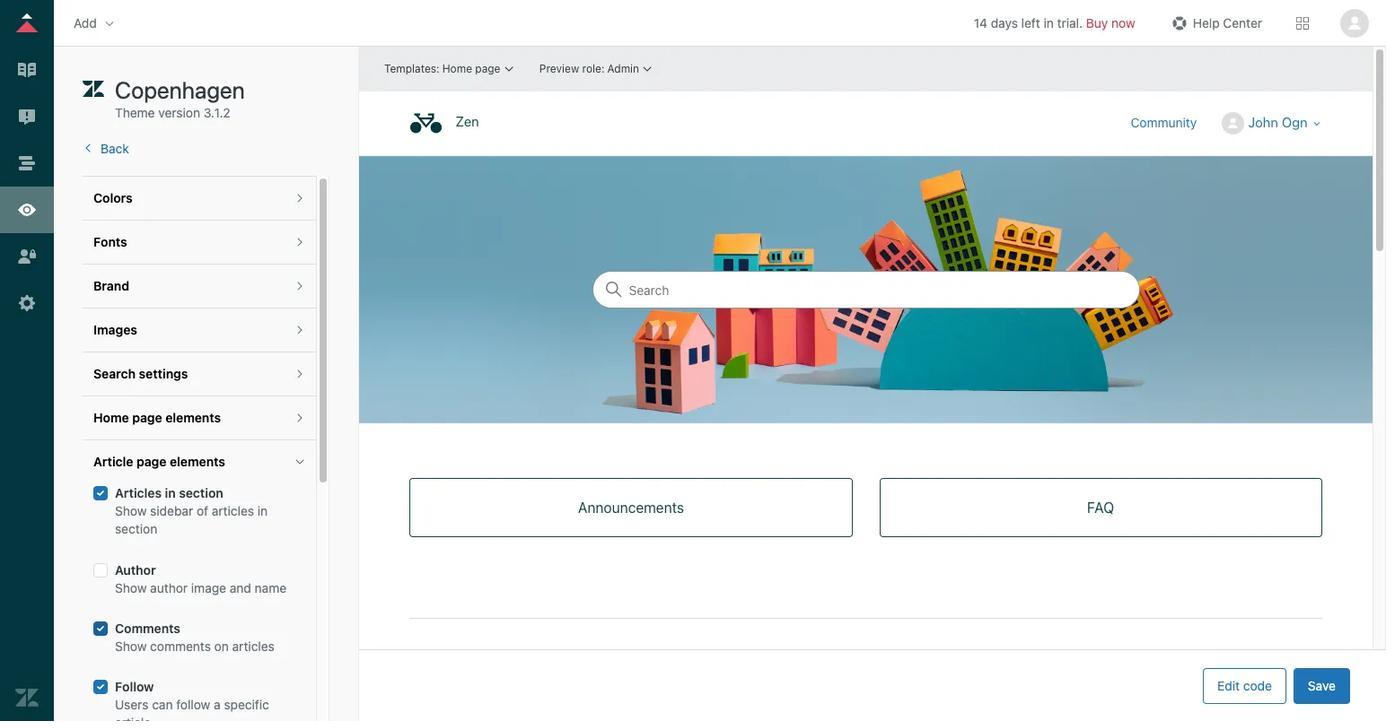 Task type: vqa. For each thing, say whether or not it's contained in the screenshot.
Close icon inside the The Customer tab
no



Task type: describe. For each thing, give the bounding box(es) containing it.
specific
[[224, 698, 269, 713]]

comments
[[150, 639, 211, 654]]

add
[[74, 15, 97, 30]]

back link
[[83, 141, 129, 156]]

days
[[991, 15, 1018, 30]]

help center
[[1193, 15, 1262, 30]]

page for article
[[137, 454, 167, 470]]

fonts button
[[83, 221, 316, 264]]

users
[[115, 698, 149, 713]]

search
[[93, 366, 136, 382]]

copenhagen
[[115, 76, 245, 103]]

edit code button
[[1203, 668, 1287, 704]]

follow users can follow a specific article
[[115, 680, 269, 722]]

brand
[[93, 278, 129, 294]]

articles inside articles in section show sidebar of articles in section
[[212, 504, 254, 519]]

page for home
[[132, 410, 162, 426]]

help center button
[[1162, 9, 1268, 36]]

0 horizontal spatial section
[[115, 522, 157, 537]]

author show author image and name
[[115, 563, 287, 596]]

articles in section show sidebar of articles in section
[[115, 486, 268, 537]]

save
[[1308, 678, 1336, 694]]

show for author
[[115, 581, 147, 596]]

zendesk image
[[15, 687, 39, 710]]

article page elements button
[[83, 441, 316, 484]]

3.1.2
[[204, 105, 230, 120]]

help
[[1193, 15, 1220, 30]]

sidebar
[[150, 504, 193, 519]]

and
[[230, 581, 251, 596]]

trial.
[[1057, 15, 1083, 30]]

colors button
[[83, 177, 316, 220]]

author
[[150, 581, 188, 596]]

2 vertical spatial in
[[257, 504, 268, 519]]

comments
[[115, 621, 180, 637]]

elements for article page elements
[[170, 454, 225, 470]]



Task type: locate. For each thing, give the bounding box(es) containing it.
zendesk products image
[[1296, 17, 1309, 29]]

elements for home page elements
[[165, 410, 221, 426]]

1 vertical spatial in
[[165, 486, 176, 501]]

1 vertical spatial page
[[137, 454, 167, 470]]

2 show from the top
[[115, 581, 147, 596]]

1 horizontal spatial section
[[179, 486, 223, 501]]

image
[[191, 581, 226, 596]]

1 vertical spatial show
[[115, 581, 147, 596]]

search settings
[[93, 366, 188, 382]]

2 horizontal spatial in
[[1044, 15, 1054, 30]]

name
[[255, 581, 287, 596]]

page right "home"
[[132, 410, 162, 426]]

section
[[179, 486, 223, 501], [115, 522, 157, 537]]

None button
[[1338, 9, 1372, 37]]

0 vertical spatial page
[[132, 410, 162, 426]]

1 vertical spatial elements
[[170, 454, 225, 470]]

buy
[[1086, 15, 1108, 30]]

home page elements button
[[83, 397, 316, 440]]

show for comments
[[115, 639, 147, 654]]

of
[[197, 504, 208, 519]]

articles inside "comments show comments on articles"
[[232, 639, 275, 654]]

1 vertical spatial articles
[[232, 639, 275, 654]]

Add button
[[68, 9, 122, 36]]

images button
[[83, 309, 316, 352]]

can
[[152, 698, 173, 713]]

customize design image
[[15, 198, 39, 222]]

follow
[[115, 680, 154, 695]]

2 vertical spatial show
[[115, 639, 147, 654]]

theme
[[115, 105, 155, 120]]

edit code
[[1218, 678, 1272, 694]]

page inside "dropdown button"
[[137, 454, 167, 470]]

in up sidebar
[[165, 486, 176, 501]]

3 show from the top
[[115, 639, 147, 654]]

show inside the author show author image and name
[[115, 581, 147, 596]]

articles
[[212, 504, 254, 519], [232, 639, 275, 654]]

a
[[214, 698, 221, 713]]

brand button
[[83, 265, 316, 308]]

home
[[93, 410, 129, 426]]

elements inside "dropdown button"
[[170, 454, 225, 470]]

show inside "comments show comments on articles"
[[115, 639, 147, 654]]

comments show comments on articles
[[115, 621, 275, 654]]

images
[[93, 322, 137, 338]]

page up articles
[[137, 454, 167, 470]]

0 horizontal spatial in
[[165, 486, 176, 501]]

moderate content image
[[15, 105, 39, 128]]

colors
[[93, 190, 133, 206]]

left
[[1021, 15, 1040, 30]]

arrange content image
[[15, 152, 39, 175]]

now
[[1112, 15, 1136, 30]]

in
[[1044, 15, 1054, 30], [165, 486, 176, 501], [257, 504, 268, 519]]

version
[[158, 105, 200, 120]]

elements down search settings dropdown button
[[165, 410, 221, 426]]

articles right of
[[212, 504, 254, 519]]

elements down the home page elements dropdown button
[[170, 454, 225, 470]]

on
[[214, 639, 229, 654]]

back
[[101, 141, 129, 156]]

section down articles
[[115, 522, 157, 537]]

author
[[115, 563, 156, 578]]

0 vertical spatial articles
[[212, 504, 254, 519]]

0 vertical spatial show
[[115, 504, 147, 519]]

14 days left in trial. buy now
[[974, 15, 1136, 30]]

search settings button
[[83, 353, 316, 396]]

0 vertical spatial section
[[179, 486, 223, 501]]

show down 'author'
[[115, 581, 147, 596]]

code
[[1243, 678, 1272, 694]]

1 vertical spatial section
[[115, 522, 157, 537]]

article page elements
[[93, 454, 225, 470]]

1 show from the top
[[115, 504, 147, 519]]

show
[[115, 504, 147, 519], [115, 581, 147, 596], [115, 639, 147, 654]]

save button
[[1294, 668, 1350, 704]]

0 vertical spatial elements
[[165, 410, 221, 426]]

edit
[[1218, 678, 1240, 694]]

page
[[132, 410, 162, 426], [137, 454, 167, 470]]

show inside articles in section show sidebar of articles in section
[[115, 504, 147, 519]]

theme type image
[[83, 75, 104, 104]]

settings
[[139, 366, 188, 382]]

14
[[974, 15, 988, 30]]

articles
[[115, 486, 162, 501]]

in right left
[[1044, 15, 1054, 30]]

article
[[93, 454, 133, 470]]

center
[[1223, 15, 1262, 30]]

elements
[[165, 410, 221, 426], [170, 454, 225, 470]]

1 horizontal spatial in
[[257, 504, 268, 519]]

fonts
[[93, 234, 127, 250]]

show down articles
[[115, 504, 147, 519]]

home page elements
[[93, 410, 221, 426]]

follow
[[176, 698, 210, 713]]

elements inside dropdown button
[[165, 410, 221, 426]]

page inside dropdown button
[[132, 410, 162, 426]]

user permissions image
[[15, 245, 39, 268]]

article
[[115, 716, 151, 722]]

section up of
[[179, 486, 223, 501]]

copenhagen theme version 3.1.2
[[115, 76, 245, 120]]

in right of
[[257, 504, 268, 519]]

show down comments
[[115, 639, 147, 654]]

articles right on
[[232, 639, 275, 654]]

manage articles image
[[15, 58, 39, 82]]

0 vertical spatial in
[[1044, 15, 1054, 30]]

settings image
[[15, 292, 39, 315]]



